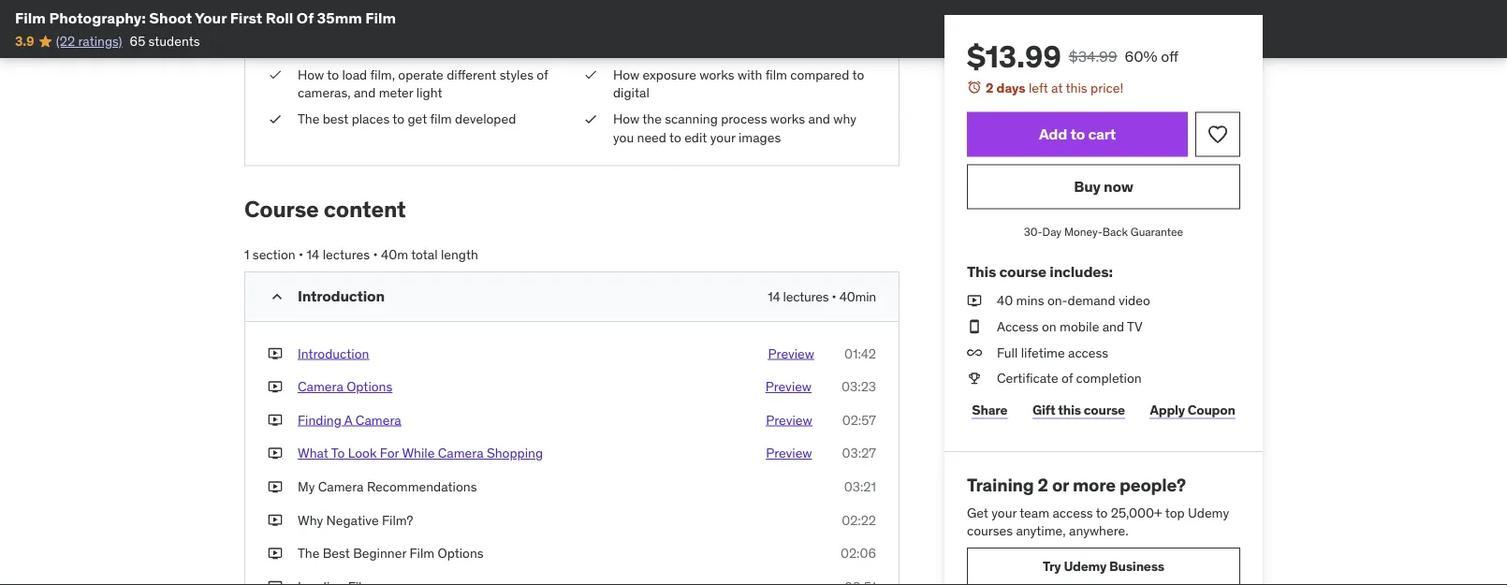 Task type: locate. For each thing, give the bounding box(es) containing it.
film up styles in the left top of the page
[[514, 22, 536, 39]]

course up mins
[[999, 262, 1047, 281]]

1 horizontal spatial works
[[770, 110, 805, 127]]

udemy inside training 2 or more people? get your team access to 25,000+ top udemy courses anytime, anywhere.
[[1188, 504, 1229, 521]]

1 the from the top
[[298, 110, 320, 127]]

course
[[244, 195, 319, 223]]

money-
[[1064, 225, 1103, 239]]

completion
[[1076, 370, 1142, 387]]

0 horizontal spatial your
[[710, 129, 735, 146]]

works inside how exposure works with film compared to digital
[[700, 66, 735, 83]]

of right styles in the left top of the page
[[537, 66, 548, 83]]

2 left 'or'
[[1038, 474, 1048, 496]]

1 vertical spatial lectures
[[783, 288, 829, 305]]

1 vertical spatial this
[[1058, 401, 1081, 418]]

how and where to purchase a 35mm film camera + model recommendations
[[298, 22, 536, 57]]

training 2 or more people? get your team access to 25,000+ top udemy courses anytime, anywhere.
[[967, 474, 1229, 539]]

my
[[298, 478, 315, 495]]

0 vertical spatial course
[[999, 262, 1047, 281]]

this
[[1066, 79, 1088, 96], [1058, 401, 1081, 418]]

options up finding a camera
[[347, 378, 393, 395]]

this right at
[[1066, 79, 1088, 96]]

back
[[1103, 225, 1128, 239]]

35mm inside how and where to purchase a 35mm film camera + model recommendations
[[473, 22, 511, 39]]

1 vertical spatial your
[[992, 504, 1017, 521]]

xsmall image right styles in the left top of the page
[[583, 66, 598, 84]]

0 vertical spatial udemy
[[1188, 504, 1229, 521]]

14 right "section"
[[307, 246, 319, 263]]

2 right alarm image
[[986, 79, 994, 96]]

to
[[391, 22, 403, 39], [327, 66, 339, 83], [852, 66, 864, 83], [393, 110, 405, 127], [1071, 125, 1085, 144], [669, 129, 681, 146], [1096, 504, 1108, 521]]

1 vertical spatial film
[[766, 66, 787, 83]]

0 horizontal spatial •
[[299, 246, 304, 263]]

1 horizontal spatial film
[[365, 8, 396, 27]]

0 vertical spatial options
[[347, 378, 393, 395]]

course down completion
[[1084, 401, 1125, 418]]

recommendations
[[395, 40, 501, 57]]

1 vertical spatial 2
[[1038, 474, 1048, 496]]

• right "section"
[[299, 246, 304, 263]]

film right with
[[766, 66, 787, 83]]

0 vertical spatial 14
[[307, 246, 319, 263]]

to left cart
[[1071, 125, 1085, 144]]

how up you at the top of the page
[[613, 110, 640, 127]]

total
[[411, 246, 438, 263]]

1 vertical spatial access
[[1053, 504, 1093, 521]]

lectures left 40min at the right
[[783, 288, 829, 305]]

anytime,
[[1016, 522, 1066, 539]]

udemy right the top
[[1188, 504, 1229, 521]]

share
[[972, 401, 1008, 418]]

buy now
[[1074, 177, 1134, 196]]

• left 40m
[[373, 246, 378, 263]]

udemy right try
[[1064, 558, 1107, 574]]

to inside how the scanning process works and why you need to edit your images
[[669, 129, 681, 146]]

camera options
[[298, 378, 393, 395]]

film
[[15, 8, 46, 27], [365, 8, 396, 27], [410, 545, 435, 562]]

0 horizontal spatial udemy
[[1064, 558, 1107, 574]]

to left 'get'
[[393, 110, 405, 127]]

film photography: shoot your first roll of 35mm film
[[15, 8, 396, 27]]

options
[[347, 378, 393, 395], [438, 545, 484, 562]]

0 vertical spatial your
[[710, 129, 735, 146]]

works left with
[[700, 66, 735, 83]]

to right where
[[391, 22, 403, 39]]

35mm up +
[[317, 8, 362, 27]]

2 days left at this price!
[[986, 79, 1124, 96]]

35mm
[[317, 8, 362, 27], [473, 22, 511, 39]]

1 vertical spatial of
[[1062, 370, 1073, 387]]

1 vertical spatial course
[[1084, 401, 1125, 418]]

03:27
[[842, 445, 876, 462]]

to inside how to load film, operate different styles of cameras, and meter light
[[327, 66, 339, 83]]

2 vertical spatial film
[[430, 110, 452, 127]]

xsmall image
[[268, 21, 283, 40], [268, 66, 283, 84], [583, 66, 598, 84], [967, 292, 982, 310], [268, 344, 283, 363], [967, 369, 982, 388], [268, 478, 283, 496], [268, 511, 283, 529]]

images
[[739, 129, 781, 146]]

try udemy business
[[1043, 558, 1165, 574]]

1 horizontal spatial lectures
[[783, 288, 829, 305]]

0 vertical spatial works
[[700, 66, 735, 83]]

1 horizontal spatial course
[[1084, 401, 1125, 418]]

and up +
[[327, 22, 349, 39]]

preview for 02:57
[[766, 412, 812, 428]]

you
[[613, 129, 634, 146]]

length
[[441, 246, 478, 263]]

places
[[352, 110, 390, 127]]

roll
[[266, 8, 293, 27]]

0 vertical spatial film
[[514, 22, 536, 39]]

1 horizontal spatial 2
[[1038, 474, 1048, 496]]

1 introduction from the top
[[298, 286, 385, 306]]

0 horizontal spatial 35mm
[[317, 8, 362, 27]]

0 horizontal spatial works
[[700, 66, 735, 83]]

left
[[1029, 79, 1048, 96]]

team
[[1020, 504, 1050, 521]]

preview for 01:42
[[768, 345, 814, 362]]

02:06
[[841, 545, 876, 562]]

how to load film, operate different styles of cameras, and meter light
[[298, 66, 548, 101]]

how inside how the scanning process works and why you need to edit your images
[[613, 110, 640, 127]]

content
[[324, 195, 406, 223]]

0 vertical spatial introduction
[[298, 286, 385, 306]]

try udemy business link
[[967, 548, 1240, 585]]

35mm right the a
[[473, 22, 511, 39]]

film right 'get'
[[430, 110, 452, 127]]

your up 'courses'
[[992, 504, 1017, 521]]

works up images
[[770, 110, 805, 127]]

how inside how exposure works with film compared to digital
[[613, 66, 640, 83]]

film inside how and where to purchase a 35mm film camera + model recommendations
[[514, 22, 536, 39]]

1 horizontal spatial udemy
[[1188, 504, 1229, 521]]

introduction down 1 section • 14 lectures • 40m total length
[[298, 286, 385, 306]]

•
[[299, 246, 304, 263], [373, 246, 378, 263], [832, 288, 837, 305]]

xsmall image left 40
[[967, 292, 982, 310]]

14
[[307, 246, 319, 263], [768, 288, 780, 305]]

1 horizontal spatial your
[[992, 504, 1017, 521]]

negative
[[326, 512, 379, 528]]

• for 1
[[299, 246, 304, 263]]

preview down 14 lectures • 40min on the right of page
[[768, 345, 814, 362]]

film down film? at the left bottom of page
[[410, 545, 435, 562]]

preview left the 03:23
[[766, 378, 812, 395]]

how up camera
[[298, 22, 324, 39]]

how up cameras,
[[298, 66, 324, 83]]

or
[[1052, 474, 1069, 496]]

2 horizontal spatial •
[[832, 288, 837, 305]]

course
[[999, 262, 1047, 281], [1084, 401, 1125, 418]]

options down "recommendations"
[[438, 545, 484, 562]]

0 vertical spatial lectures
[[323, 246, 370, 263]]

how for how exposure works with film compared to digital
[[613, 66, 640, 83]]

how inside how and where to purchase a 35mm film camera + model recommendations
[[298, 22, 324, 39]]

introduction up camera options
[[298, 345, 369, 362]]

1 horizontal spatial 14
[[768, 288, 780, 305]]

0 vertical spatial of
[[537, 66, 548, 83]]

ratings)
[[78, 33, 122, 50]]

lectures left 40m
[[323, 246, 370, 263]]

what
[[298, 445, 329, 462]]

and down load
[[354, 84, 376, 101]]

students
[[148, 33, 200, 50]]

access inside training 2 or more people? get your team access to 25,000+ top udemy courses anytime, anywhere.
[[1053, 504, 1093, 521]]

to right compared
[[852, 66, 864, 83]]

1 horizontal spatial film
[[514, 22, 536, 39]]

this right gift
[[1058, 401, 1081, 418]]

film up model at the left of page
[[365, 8, 396, 27]]

styles
[[500, 66, 534, 83]]

0 vertical spatial the
[[298, 110, 320, 127]]

02:22
[[842, 512, 876, 528]]

anywhere.
[[1069, 522, 1129, 539]]

compared
[[790, 66, 849, 83]]

2 the from the top
[[298, 545, 320, 562]]

xsmall image up 'share' at the right
[[967, 369, 982, 388]]

xsmall image down "small" image
[[268, 344, 283, 363]]

your right edit
[[710, 129, 735, 146]]

photography:
[[49, 8, 146, 27]]

the
[[298, 110, 320, 127], [298, 545, 320, 562]]

preview left the 02:57
[[766, 412, 812, 428]]

need
[[637, 129, 666, 146]]

how inside how to load film, operate different styles of cameras, and meter light
[[298, 66, 324, 83]]

best
[[323, 545, 350, 562]]

wishlist image
[[1207, 123, 1229, 146]]

preview for 03:27
[[766, 445, 812, 462]]

how the scanning process works and why you need to edit your images
[[613, 110, 857, 146]]

and inside how to load film, operate different styles of cameras, and meter light
[[354, 84, 376, 101]]

1 horizontal spatial 35mm
[[473, 22, 511, 39]]

65 students
[[130, 33, 200, 50]]

udemy
[[1188, 504, 1229, 521], [1064, 558, 1107, 574]]

film inside how exposure works with film compared to digital
[[766, 66, 787, 83]]

courses
[[967, 522, 1013, 539]]

25,000+
[[1111, 504, 1162, 521]]

your inside how the scanning process works and why you need to edit your images
[[710, 129, 735, 146]]

add to cart button
[[967, 112, 1188, 157]]

try
[[1043, 558, 1061, 574]]

xsmall image
[[268, 110, 283, 128], [583, 110, 598, 128], [967, 318, 982, 336], [967, 343, 982, 362], [268, 378, 283, 396], [268, 411, 283, 429], [268, 444, 283, 463], [268, 544, 283, 563], [268, 578, 283, 585]]

access down 'or'
[[1053, 504, 1093, 521]]

of down full lifetime access
[[1062, 370, 1073, 387]]

1 vertical spatial introduction
[[298, 345, 369, 362]]

of inside how to load film, operate different styles of cameras, and meter light
[[537, 66, 548, 83]]

xsmall image left the why
[[268, 511, 283, 529]]

1 vertical spatial works
[[770, 110, 805, 127]]

0 vertical spatial 2
[[986, 79, 994, 96]]

finding a camera
[[298, 412, 401, 428]]

• left 40min at the right
[[832, 288, 837, 305]]

where
[[352, 22, 388, 39]]

finding
[[298, 412, 342, 428]]

buy
[[1074, 177, 1101, 196]]

to up anywhere.
[[1096, 504, 1108, 521]]

to up cameras,
[[327, 66, 339, 83]]

0 horizontal spatial options
[[347, 378, 393, 395]]

alarm image
[[967, 80, 982, 95]]

2 horizontal spatial film
[[766, 66, 787, 83]]

price!
[[1091, 79, 1124, 96]]

0 horizontal spatial of
[[537, 66, 548, 83]]

0 horizontal spatial course
[[999, 262, 1047, 281]]

process
[[721, 110, 767, 127]]

light
[[416, 84, 442, 101]]

options inside camera options button
[[347, 378, 393, 395]]

of
[[537, 66, 548, 83], [1062, 370, 1073, 387]]

access down mobile
[[1068, 344, 1109, 361]]

days
[[997, 79, 1026, 96]]

the for the best beginner film options
[[298, 545, 320, 562]]

introduction
[[298, 286, 385, 306], [298, 345, 369, 362]]

14 left 40min at the right
[[768, 288, 780, 305]]

preview left the 03:27
[[766, 445, 812, 462]]

2 inside training 2 or more people? get your team access to 25,000+ top udemy courses anytime, anywhere.
[[1038, 474, 1048, 496]]

to left edit
[[669, 129, 681, 146]]

film up 3.9
[[15, 8, 46, 27]]

how for how to load film, operate different styles of cameras, and meter light
[[298, 66, 324, 83]]

and left why
[[808, 110, 830, 127]]

share button
[[967, 391, 1013, 429]]

1 vertical spatial the
[[298, 545, 320, 562]]

beginner
[[353, 545, 406, 562]]

how up digital
[[613, 66, 640, 83]]

1 vertical spatial options
[[438, 545, 484, 562]]

0 vertical spatial this
[[1066, 79, 1088, 96]]

0 horizontal spatial 14
[[307, 246, 319, 263]]



Task type: vqa. For each thing, say whether or not it's contained in the screenshot.
top
yes



Task type: describe. For each thing, give the bounding box(es) containing it.
scanning
[[665, 110, 718, 127]]

film,
[[370, 66, 395, 83]]

meter
[[379, 84, 413, 101]]

this course includes:
[[967, 262, 1113, 281]]

01:42
[[844, 345, 876, 362]]

cart
[[1088, 125, 1116, 144]]

0 horizontal spatial lectures
[[323, 246, 370, 263]]

certificate
[[997, 370, 1059, 387]]

finding a camera button
[[298, 411, 401, 429]]

40 mins on-demand video
[[997, 292, 1150, 309]]

exposure
[[643, 66, 696, 83]]

tv
[[1127, 318, 1143, 335]]

cameras,
[[298, 84, 351, 101]]

how for how the scanning process works and why you need to edit your images
[[613, 110, 640, 127]]

1 vertical spatial udemy
[[1064, 558, 1107, 574]]

full
[[997, 344, 1018, 361]]

with
[[738, 66, 762, 83]]

2 introduction from the top
[[298, 345, 369, 362]]

at
[[1051, 79, 1063, 96]]

different
[[447, 66, 496, 83]]

apply
[[1150, 401, 1185, 418]]

the best beginner film options
[[298, 545, 484, 562]]

0 horizontal spatial 2
[[986, 79, 994, 96]]

certificate of completion
[[997, 370, 1142, 387]]

• for 14
[[832, 288, 837, 305]]

section
[[253, 246, 296, 263]]

03:21
[[844, 478, 876, 495]]

$13.99
[[967, 37, 1061, 75]]

recommendations
[[367, 478, 477, 495]]

of
[[297, 8, 314, 27]]

video
[[1119, 292, 1150, 309]]

camera right while
[[438, 445, 484, 462]]

business
[[1109, 558, 1165, 574]]

1 horizontal spatial options
[[438, 545, 484, 562]]

to inside how exposure works with film compared to digital
[[852, 66, 864, 83]]

lifetime
[[1021, 344, 1065, 361]]

60%
[[1125, 46, 1158, 66]]

camera down the to
[[318, 478, 364, 495]]

camera right the a
[[356, 412, 401, 428]]

developed
[[455, 110, 516, 127]]

and left tv
[[1103, 318, 1124, 335]]

off
[[1161, 46, 1179, 66]]

this
[[967, 262, 996, 281]]

$34.99
[[1069, 46, 1117, 66]]

add to cart
[[1039, 125, 1116, 144]]

introduction button
[[298, 344, 369, 363]]

includes:
[[1050, 262, 1113, 281]]

to
[[331, 445, 345, 462]]

0 horizontal spatial film
[[15, 8, 46, 27]]

1 vertical spatial 14
[[768, 288, 780, 305]]

on-
[[1047, 292, 1068, 309]]

apply coupon button
[[1145, 391, 1240, 429]]

people?
[[1120, 474, 1186, 496]]

and inside how the scanning process works and why you need to edit your images
[[808, 110, 830, 127]]

40min
[[839, 288, 876, 305]]

(22 ratings)
[[56, 33, 122, 50]]

1 section • 14 lectures • 40m total length
[[244, 246, 478, 263]]

to inside how and where to purchase a 35mm film camera + model recommendations
[[391, 22, 403, 39]]

what to look for while camera shopping button
[[298, 444, 543, 463]]

xsmall image left my
[[268, 478, 283, 496]]

camera
[[298, 40, 341, 57]]

shopping
[[487, 445, 543, 462]]

more
[[1073, 474, 1116, 496]]

camera options button
[[298, 378, 393, 396]]

for
[[380, 445, 399, 462]]

mobile
[[1060, 318, 1099, 335]]

guarantee
[[1131, 225, 1184, 239]]

why negative film?
[[298, 512, 413, 528]]

training
[[967, 474, 1034, 496]]

40m
[[381, 246, 408, 263]]

65
[[130, 33, 145, 50]]

2 horizontal spatial film
[[410, 545, 435, 562]]

xsmall image down roll
[[268, 66, 283, 84]]

your inside training 2 or more people? get your team access to 25,000+ top udemy courses anytime, anywhere.
[[992, 504, 1017, 521]]

what to look for while camera shopping
[[298, 445, 543, 462]]

film?
[[382, 512, 413, 528]]

3.9
[[15, 33, 34, 50]]

preview for 03:23
[[766, 378, 812, 395]]

1 horizontal spatial of
[[1062, 370, 1073, 387]]

coupon
[[1188, 401, 1235, 418]]

0 vertical spatial access
[[1068, 344, 1109, 361]]

a
[[344, 412, 352, 428]]

gift
[[1033, 401, 1055, 418]]

30-day money-back guarantee
[[1024, 225, 1184, 239]]

how exposure works with film compared to digital
[[613, 66, 864, 101]]

now
[[1104, 177, 1134, 196]]

small image
[[268, 287, 286, 306]]

0 horizontal spatial film
[[430, 110, 452, 127]]

to inside training 2 or more people? get your team access to 25,000+ top udemy courses anytime, anywhere.
[[1096, 504, 1108, 521]]

how for how and where to purchase a 35mm film camera + model recommendations
[[298, 22, 324, 39]]

works inside how the scanning process works and why you need to edit your images
[[770, 110, 805, 127]]

get
[[408, 110, 427, 127]]

+
[[344, 40, 352, 57]]

and inside how and where to purchase a 35mm film camera + model recommendations
[[327, 22, 349, 39]]

model
[[356, 40, 392, 57]]

gift this course
[[1033, 401, 1125, 418]]

40
[[997, 292, 1013, 309]]

02:57
[[842, 412, 876, 428]]

full lifetime access
[[997, 344, 1109, 361]]

to inside button
[[1071, 125, 1085, 144]]

the for the best places to get film developed
[[298, 110, 320, 127]]

access on mobile and tv
[[997, 318, 1143, 335]]

add
[[1039, 125, 1067, 144]]

xsmall image right first
[[268, 21, 283, 40]]

camera up finding
[[298, 378, 343, 395]]

on
[[1042, 318, 1057, 335]]

1 horizontal spatial •
[[373, 246, 378, 263]]

demand
[[1068, 292, 1116, 309]]

course content
[[244, 195, 406, 223]]



